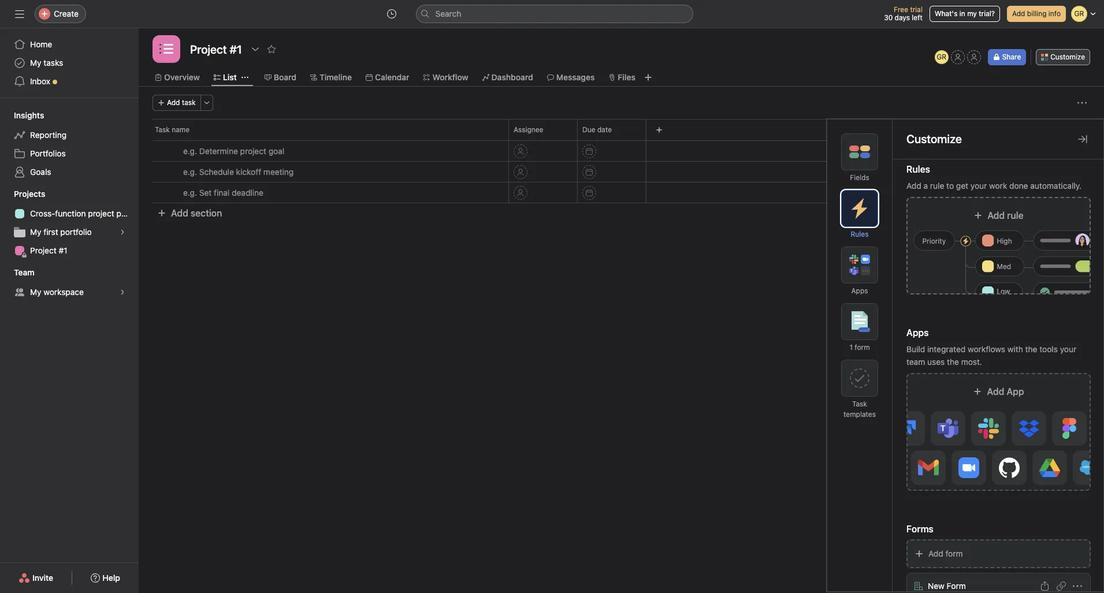 Task type: vqa. For each thing, say whether or not it's contained in the screenshot.
Insert an object image to the bottom
no



Task type: describe. For each thing, give the bounding box(es) containing it.
workflows
[[968, 344, 1006, 354]]

forms
[[907, 524, 934, 535]]

customize button
[[1036, 49, 1091, 65]]

overview link
[[155, 71, 200, 84]]

deadline
[[232, 188, 264, 198]]

task name
[[155, 125, 190, 134]]

search
[[435, 9, 461, 18]]

assignee
[[514, 125, 543, 134]]

share
[[1003, 53, 1021, 61]]

new form
[[928, 581, 966, 591]]

projects
[[14, 189, 45, 199]]

search button
[[416, 5, 693, 23]]

project for determine
[[240, 146, 266, 156]]

high
[[997, 237, 1012, 246]]

tasks
[[44, 58, 63, 68]]

my for my tasks
[[30, 58, 41, 68]]

timeline
[[320, 72, 352, 82]]

my tasks
[[30, 58, 63, 68]]

e.g. schedule kickoff meeting
[[183, 167, 294, 177]]

see details, my workspace image
[[119, 289, 126, 296]]

date
[[598, 125, 612, 134]]

invite
[[32, 573, 53, 583]]

goals
[[30, 167, 51, 177]]

more actions image
[[203, 99, 210, 106]]

inbox link
[[7, 72, 132, 91]]

name
[[172, 125, 190, 134]]

0 vertical spatial the
[[1026, 344, 1038, 354]]

e.g. for e.g. set final deadline
[[183, 188, 197, 198]]

add billing info
[[1013, 9, 1061, 18]]

task for task name
[[155, 125, 170, 134]]

more actions image
[[1078, 98, 1087, 107]]

fields
[[850, 173, 870, 182]]

copy form link image
[[1057, 582, 1066, 591]]

calendar
[[375, 72, 409, 82]]

portfolios
[[30, 149, 66, 158]]

insights button
[[0, 110, 44, 121]]

add for add task
[[167, 98, 180, 107]]

messages link
[[547, 71, 595, 84]]

share form image
[[1041, 582, 1050, 591]]

my first portfolio link
[[7, 223, 132, 242]]

calendar link
[[366, 71, 409, 84]]

kickoff
[[236, 167, 261, 177]]

1
[[850, 343, 853, 352]]

my for my first portfolio
[[30, 227, 41, 237]]

build
[[907, 344, 925, 354]]

first
[[44, 227, 58, 237]]

med
[[997, 262, 1012, 271]]

add rule
[[988, 210, 1024, 221]]

see details, my first portfolio image
[[119, 229, 126, 236]]

workflow
[[433, 72, 468, 82]]

final
[[214, 188, 230, 198]]

insights
[[14, 110, 44, 120]]

history image
[[387, 9, 396, 18]]

row containing task name
[[139, 119, 1104, 140]]

section
[[191, 208, 222, 218]]

e.g. set final deadline
[[183, 188, 264, 198]]

my workspace
[[30, 287, 84, 297]]

0 horizontal spatial apps
[[852, 287, 868, 295]]

low
[[997, 287, 1010, 296]]

form
[[947, 581, 966, 591]]

0 vertical spatial your
[[971, 181, 987, 191]]

new
[[928, 581, 945, 591]]

free
[[894, 5, 909, 14]]

add tab image
[[644, 73, 653, 82]]

tab actions image
[[241, 74, 248, 81]]

form for add form
[[946, 549, 963, 559]]

1 form
[[850, 343, 870, 352]]

add to starred image
[[267, 45, 276, 54]]

due date
[[583, 125, 612, 134]]

inbox
[[30, 76, 50, 86]]

add for add billing info
[[1013, 9, 1026, 18]]

what's in my trial? button
[[930, 6, 1000, 22]]

info
[[1049, 9, 1061, 18]]

1 vertical spatial apps
[[907, 328, 929, 338]]

board link
[[265, 71, 296, 84]]

help button
[[83, 568, 128, 589]]

trial
[[910, 5, 923, 14]]

overview
[[164, 72, 200, 82]]

add field image
[[656, 127, 663, 134]]

home link
[[7, 35, 132, 54]]

portfolio
[[60, 227, 92, 237]]

project #1 link
[[7, 242, 132, 260]]

add form
[[929, 549, 963, 559]]

#1
[[59, 246, 67, 255]]

in
[[960, 9, 966, 18]]

share button
[[988, 49, 1027, 65]]



Task type: locate. For each thing, give the bounding box(es) containing it.
list image
[[160, 42, 173, 56]]

add left section
[[171, 208, 188, 218]]

task
[[155, 125, 170, 134], [853, 400, 867, 409]]

e.g. left set
[[183, 188, 197, 198]]

1 horizontal spatial form
[[946, 549, 963, 559]]

to
[[947, 181, 954, 191]]

1 horizontal spatial customize
[[1051, 53, 1085, 61]]

priority
[[923, 237, 946, 246]]

e.g. down name
[[183, 146, 197, 156]]

None text field
[[187, 39, 245, 60]]

0 horizontal spatial form
[[855, 343, 870, 352]]

project inside e.g. determine project goal row
[[240, 146, 266, 156]]

apps up 1 form
[[852, 287, 868, 295]]

portfolios link
[[7, 144, 132, 163]]

projects element
[[0, 184, 139, 262]]

list
[[223, 72, 237, 82]]

add task button
[[153, 95, 201, 111]]

1 horizontal spatial the
[[1026, 344, 1038, 354]]

my for my workspace
[[30, 287, 41, 297]]

1 horizontal spatial show options image
[[1073, 582, 1082, 591]]

e.g. determine project goal
[[183, 146, 285, 156]]

add for add a rule to get your work done automatically.
[[907, 181, 922, 191]]

1 horizontal spatial task
[[853, 400, 867, 409]]

what's
[[935, 9, 958, 18]]

project up 'kickoff'
[[240, 146, 266, 156]]

home
[[30, 39, 52, 49]]

0 vertical spatial rules
[[907, 164, 930, 175]]

apps
[[852, 287, 868, 295], [907, 328, 929, 338]]

rule
[[930, 181, 945, 191]]

your right tools
[[1060, 344, 1077, 354]]

task for task templates
[[853, 400, 867, 409]]

team
[[907, 357, 925, 367]]

rules down fields
[[851, 230, 869, 239]]

1 e.g. from the top
[[183, 146, 197, 156]]

e.g. left schedule
[[183, 167, 197, 177]]

0 vertical spatial my
[[30, 58, 41, 68]]

most.
[[962, 357, 982, 367]]

trial?
[[979, 9, 995, 18]]

my inside teams element
[[30, 287, 41, 297]]

add inside button
[[1013, 9, 1026, 18]]

the down integrated
[[947, 357, 959, 367]]

0 horizontal spatial the
[[947, 357, 959, 367]]

add app
[[987, 387, 1024, 397]]

add down forms
[[929, 549, 944, 559]]

goals link
[[7, 163, 132, 181]]

customize down info
[[1051, 53, 1085, 61]]

gr
[[937, 53, 947, 61]]

add for add section
[[171, 208, 188, 218]]

list link
[[214, 71, 237, 84]]

project for function
[[88, 209, 114, 218]]

apps up build
[[907, 328, 929, 338]]

hide sidebar image
[[15, 9, 24, 18]]

new form button
[[907, 573, 1091, 594]]

cross-
[[30, 209, 55, 218]]

e.g. set final deadline row
[[139, 182, 1104, 203]]

the right with
[[1026, 344, 1038, 354]]

reporting
[[30, 130, 67, 140]]

help
[[102, 573, 120, 583]]

done
[[1010, 181, 1028, 191]]

your inside build integrated workflows with the tools your team uses the most.
[[1060, 344, 1077, 354]]

2 e.g. from the top
[[183, 167, 197, 177]]

add left a
[[907, 181, 922, 191]]

1 horizontal spatial apps
[[907, 328, 929, 338]]

0 vertical spatial project
[[240, 146, 266, 156]]

add task
[[167, 98, 196, 107]]

e.g. inside row
[[183, 188, 197, 198]]

dashboard
[[492, 72, 533, 82]]

team button
[[0, 267, 34, 279]]

add for add form
[[929, 549, 944, 559]]

timeline link
[[310, 71, 352, 84]]

show options image
[[630, 127, 637, 134], [1073, 582, 1082, 591]]

your right get
[[971, 181, 987, 191]]

0 vertical spatial form
[[855, 343, 870, 352]]

e.g. for e.g. schedule kickoff meeting
[[183, 167, 197, 177]]

your
[[971, 181, 987, 191], [1060, 344, 1077, 354]]

0 horizontal spatial show options image
[[630, 127, 637, 134]]

my inside the global element
[[30, 58, 41, 68]]

task inside task templates
[[853, 400, 867, 409]]

dashboard link
[[482, 71, 533, 84]]

2 vertical spatial e.g.
[[183, 188, 197, 198]]

2 my from the top
[[30, 227, 41, 237]]

project #1
[[30, 246, 67, 255]]

templates
[[844, 410, 876, 419]]

0 vertical spatial show options image
[[630, 127, 637, 134]]

customize up rule
[[907, 132, 962, 146]]

automatically.
[[1031, 181, 1082, 191]]

1 vertical spatial your
[[1060, 344, 1077, 354]]

1 vertical spatial my
[[30, 227, 41, 237]]

my tasks link
[[7, 54, 132, 72]]

reporting link
[[7, 126, 132, 144]]

2 vertical spatial my
[[30, 287, 41, 297]]

1 vertical spatial form
[[946, 549, 963, 559]]

free trial 30 days left
[[884, 5, 923, 22]]

0 vertical spatial task
[[155, 125, 170, 134]]

gr button
[[935, 50, 949, 64]]

my down team
[[30, 287, 41, 297]]

search list box
[[416, 5, 693, 23]]

set
[[199, 188, 212, 198]]

my
[[968, 9, 977, 18]]

form
[[855, 343, 870, 352], [946, 549, 963, 559]]

0 vertical spatial e.g.
[[183, 146, 197, 156]]

show options image
[[251, 45, 260, 54]]

task templates
[[844, 400, 876, 419]]

tools
[[1040, 344, 1058, 354]]

files
[[618, 72, 636, 82]]

task up templates
[[853, 400, 867, 409]]

my left 'tasks'
[[30, 58, 41, 68]]

row
[[139, 119, 1104, 140], [153, 140, 1091, 141]]

team
[[14, 268, 34, 277]]

3 e.g. from the top
[[183, 188, 197, 198]]

rules up a
[[907, 164, 930, 175]]

1 vertical spatial task
[[853, 400, 867, 409]]

0 horizontal spatial rules
[[851, 230, 869, 239]]

a
[[924, 181, 928, 191]]

add left task on the left top of the page
[[167, 98, 180, 107]]

e.g. determine project goal row
[[139, 140, 1104, 162]]

1 my from the top
[[30, 58, 41, 68]]

task left name
[[155, 125, 170, 134]]

with
[[1008, 344, 1023, 354]]

e.g. schedule kickoff meeting row
[[139, 161, 1104, 183]]

teams element
[[0, 262, 139, 304]]

goal
[[269, 146, 285, 156]]

1 horizontal spatial project
[[240, 146, 266, 156]]

board
[[274, 72, 296, 82]]

global element
[[0, 28, 139, 98]]

task
[[182, 98, 196, 107]]

show options image up e.g. determine project goal row
[[630, 127, 637, 134]]

my inside the 'projects' element
[[30, 227, 41, 237]]

build integrated workflows with the tools your team uses the most.
[[907, 344, 1077, 367]]

add left the billing
[[1013, 9, 1026, 18]]

0 horizontal spatial your
[[971, 181, 987, 191]]

workflow link
[[423, 71, 468, 84]]

1 vertical spatial show options image
[[1073, 582, 1082, 591]]

add section
[[171, 208, 222, 218]]

integrated
[[928, 344, 966, 354]]

1 vertical spatial rules
[[851, 230, 869, 239]]

form up form at the right bottom
[[946, 549, 963, 559]]

insights element
[[0, 105, 139, 184]]

customize inside dropdown button
[[1051, 53, 1085, 61]]

form for 1 form
[[855, 343, 870, 352]]

30
[[884, 13, 893, 22]]

create button
[[35, 5, 86, 23]]

create
[[54, 9, 79, 18]]

add billing info button
[[1007, 6, 1066, 22]]

1 horizontal spatial your
[[1060, 344, 1077, 354]]

task inside row
[[155, 125, 170, 134]]

e.g. for e.g. determine project goal
[[183, 146, 197, 156]]

my left first at the top left
[[30, 227, 41, 237]]

0 horizontal spatial task
[[155, 125, 170, 134]]

workspace
[[44, 287, 84, 297]]

what's in my trial?
[[935, 9, 995, 18]]

form right 1
[[855, 343, 870, 352]]

project inside cross-function project plan link
[[88, 209, 114, 218]]

3 my from the top
[[30, 287, 41, 297]]

0 horizontal spatial customize
[[907, 132, 962, 146]]

days
[[895, 13, 910, 22]]

left
[[912, 13, 923, 22]]

work
[[989, 181, 1008, 191]]

project left plan
[[88, 209, 114, 218]]

0 horizontal spatial project
[[88, 209, 114, 218]]

invite button
[[11, 568, 61, 589]]

1 vertical spatial customize
[[907, 132, 962, 146]]

add form button
[[907, 540, 1091, 569]]

function
[[55, 209, 86, 218]]

0 vertical spatial apps
[[852, 287, 868, 295]]

the
[[1026, 344, 1038, 354], [947, 357, 959, 367]]

cross-function project plan link
[[7, 205, 132, 223]]

add
[[1013, 9, 1026, 18], [167, 98, 180, 107], [907, 181, 922, 191], [171, 208, 188, 218], [929, 549, 944, 559]]

show options image right the copy form link image
[[1073, 582, 1082, 591]]

1 vertical spatial e.g.
[[183, 167, 197, 177]]

meeting
[[263, 167, 294, 177]]

project
[[240, 146, 266, 156], [88, 209, 114, 218]]

cross-function project plan
[[30, 209, 132, 218]]

0 vertical spatial customize
[[1051, 53, 1085, 61]]

determine
[[199, 146, 238, 156]]

form inside button
[[946, 549, 963, 559]]

1 horizontal spatial rules
[[907, 164, 930, 175]]

get
[[956, 181, 969, 191]]

1 vertical spatial project
[[88, 209, 114, 218]]

my workspace link
[[7, 283, 132, 302]]

billing
[[1027, 9, 1047, 18]]

1 vertical spatial the
[[947, 357, 959, 367]]

due
[[583, 125, 596, 134]]

close details image
[[1078, 135, 1088, 144]]

my
[[30, 58, 41, 68], [30, 227, 41, 237], [30, 287, 41, 297]]

my first portfolio
[[30, 227, 92, 237]]



